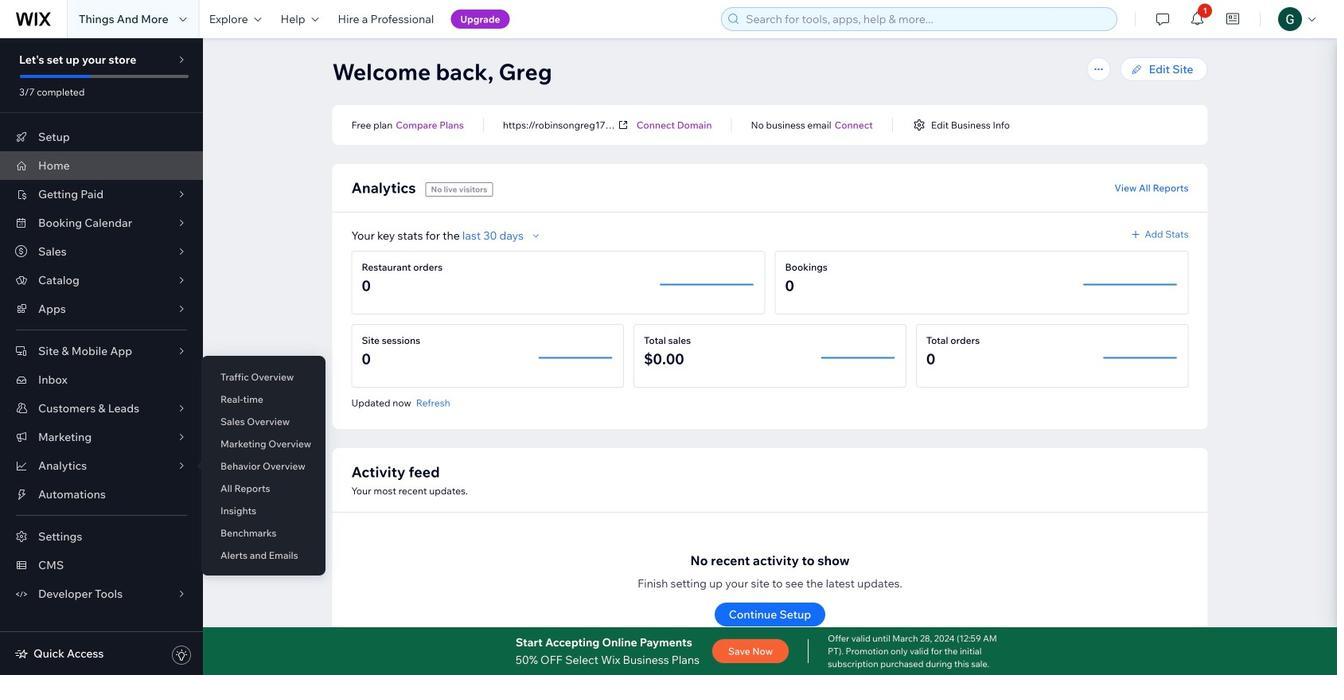 Task type: locate. For each thing, give the bounding box(es) containing it.
sidebar element
[[0, 38, 203, 675]]



Task type: vqa. For each thing, say whether or not it's contained in the screenshot.
rightmost 1
no



Task type: describe. For each thing, give the bounding box(es) containing it.
Search for tools, apps, help & more... field
[[742, 8, 1113, 30]]



